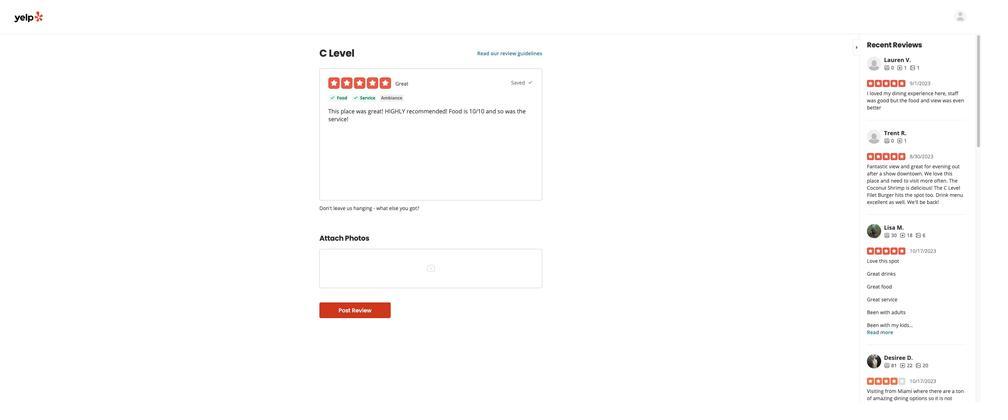 Task type: vqa. For each thing, say whether or not it's contained in the screenshot.
the
yes



Task type: locate. For each thing, give the bounding box(es) containing it.
c inside the fantastic view and great for evening out after a show downtown.  we love this place and need to visit more often.  the coconut shrimp is delicious!  the c level filet burger hits the spot too.  drink menu excellent as well.  we'll be back!
[[944, 184, 947, 191]]

the up we'll
[[905, 192, 913, 198]]

0 vertical spatial the
[[949, 177, 958, 184]]

great down great food
[[867, 296, 880, 303]]

0 vertical spatial food
[[909, 97, 920, 104]]

so up by
[[929, 395, 934, 402]]

photos element for lauren v.
[[910, 64, 920, 71]]

been down 'great service' on the right
[[867, 309, 879, 316]]

close sidebar icon image
[[854, 44, 860, 50], [854, 44, 860, 50]]

was down saved
[[505, 107, 516, 115]]

reviews element down the r.
[[897, 137, 907, 144]]

1 0 from the top
[[892, 64, 895, 71]]

been with adults
[[867, 309, 906, 316]]

i inside visiting from miami where there are a ton of amazing dining options so it is not often that i am taken back by great meal
[[892, 402, 893, 403]]

great drinks
[[867, 270, 896, 277]]

read inside dropdown button
[[867, 329, 879, 336]]

0 horizontal spatial c
[[320, 46, 327, 60]]

so inside visiting from miami where there are a ton of amazing dining options so it is not often that i am taken back by great meal
[[929, 395, 934, 402]]

1 horizontal spatial view
[[931, 97, 942, 104]]

friends element down lauren
[[885, 64, 895, 71]]

spot down delicious!
[[914, 192, 924, 198]]

1 vertical spatial with
[[881, 322, 891, 328]]

2 vertical spatial 16 review v2 image
[[900, 363, 906, 368]]

5 star rating image up love this spot
[[867, 248, 906, 255]]

with down 'great service' on the right
[[881, 309, 891, 316]]

i left am
[[892, 402, 893, 403]]

loved
[[870, 90, 883, 97]]

often
[[867, 402, 880, 403]]

my left the kids…
[[892, 322, 899, 328]]

great for great service
[[867, 296, 880, 303]]

spot inside the fantastic view and great for evening out after a show downtown.  we love this place and need to visit more often.  the coconut shrimp is delicious!  the c level filet burger hits the spot too.  drink menu excellent as well.  we'll be back!
[[914, 192, 924, 198]]

great up ambiance
[[396, 80, 409, 87]]

16 photos v2 image left "20"
[[916, 363, 922, 368]]

the right 'often.'
[[949, 177, 958, 184]]

0 vertical spatial spot
[[914, 192, 924, 198]]

16 friends v2 image down the trent
[[885, 138, 890, 144]]

10/17/2023 for desiree d.
[[910, 378, 937, 384]]

is down to
[[906, 184, 910, 191]]

0 vertical spatial more
[[921, 177, 933, 184]]

0 vertical spatial 16 friends v2 image
[[885, 232, 890, 238]]

1 vertical spatial 10/17/2023
[[910, 378, 937, 384]]

great inside the fantastic view and great for evening out after a show downtown.  we love this place and need to visit more often.  the coconut shrimp is delicious!  the c level filet burger hits the spot too.  drink menu excellent as well.  we'll be back!
[[911, 163, 923, 170]]

0 down lauren
[[892, 64, 895, 71]]

view down here,
[[931, 97, 942, 104]]

leave
[[333, 205, 346, 211]]

30
[[892, 232, 897, 239]]

photos element for lisa m.
[[916, 232, 926, 239]]

photos element containing 1
[[910, 64, 920, 71]]

1 vertical spatial so
[[929, 395, 934, 402]]

is inside the fantastic view and great for evening out after a show downtown.  we love this place and need to visit more often.  the coconut shrimp is delicious!  the c level filet burger hits the spot too.  drink menu excellent as well.  we'll be back!
[[906, 184, 910, 191]]

highly
[[385, 107, 405, 115]]

dining up am
[[894, 395, 909, 402]]

16 photos v2 image for lauren v.
[[910, 65, 916, 71]]

0 vertical spatial this
[[944, 170, 953, 177]]

16 friends v2 image down lauren
[[885, 65, 890, 71]]

16 photos v2 image left 6
[[916, 232, 922, 238]]

1 vertical spatial 16 friends v2 image
[[885, 138, 890, 144]]

2 been from the top
[[867, 322, 879, 328]]

16 friends v2 image left 81
[[885, 363, 890, 368]]

great
[[396, 80, 409, 87], [867, 270, 880, 277], [867, 283, 880, 290], [867, 296, 880, 303]]

more down 'we'
[[921, 177, 933, 184]]

photos element
[[910, 64, 920, 71], [916, 232, 926, 239], [916, 362, 929, 369]]

0 horizontal spatial is
[[464, 107, 468, 115]]

1 vertical spatial photos element
[[916, 232, 926, 239]]

2 vertical spatial is
[[940, 395, 944, 402]]

to
[[904, 177, 909, 184]]

my up good
[[884, 90, 891, 97]]

16 friends v2 image
[[885, 232, 890, 238], [885, 363, 890, 368]]

0 vertical spatial 16 friends v2 image
[[885, 65, 890, 71]]

16 review v2 image down lauren v.
[[897, 65, 903, 71]]

3 friends element from the top
[[885, 232, 897, 239]]

0 vertical spatial so
[[498, 107, 504, 115]]

place right this
[[341, 107, 355, 115]]

level up menu
[[949, 184, 961, 191]]

0 horizontal spatial food
[[882, 283, 892, 290]]

more inside the fantastic view and great for evening out after a show downtown.  we love this place and need to visit more often.  the coconut shrimp is delicious!  the c level filet burger hits the spot too.  drink menu excellent as well.  we'll be back!
[[921, 177, 933, 184]]

love this spot
[[867, 258, 900, 264]]

16 photos v2 image
[[910, 65, 916, 71], [916, 232, 922, 238], [916, 363, 922, 368]]

0 vertical spatial read
[[477, 50, 490, 57]]

so right 10/10
[[498, 107, 504, 115]]

been for been with adults
[[867, 309, 879, 316]]

read our review guidelines link
[[477, 50, 542, 57]]

trent
[[885, 129, 900, 137]]

the inside the fantastic view and great for evening out after a show downtown.  we love this place and need to visit more often.  the coconut shrimp is delicious!  the c level filet burger hits the spot too.  drink menu excellent as well.  we'll be back!
[[905, 192, 913, 198]]

0
[[892, 64, 895, 71], [892, 137, 895, 144]]

here,
[[935, 90, 947, 97]]

rating element
[[328, 77, 391, 89]]

there
[[930, 388, 942, 394]]

downtown.
[[897, 170, 924, 177]]

1 with from the top
[[881, 309, 891, 316]]

16 friends v2 image for lisa m.
[[885, 232, 890, 238]]

0 horizontal spatial this
[[880, 258, 888, 264]]

0 vertical spatial 5 star rating image
[[867, 80, 906, 87]]

reviews element down m.
[[900, 232, 913, 239]]

0 horizontal spatial food
[[337, 95, 347, 101]]

view up show
[[889, 163, 900, 170]]

0 vertical spatial great
[[911, 163, 923, 170]]

love
[[867, 258, 878, 264]]

1 down v.
[[904, 64, 907, 71]]

1 10/17/2023 from the top
[[910, 248, 937, 254]]

0 vertical spatial place
[[341, 107, 355, 115]]

level up rating element
[[329, 46, 355, 60]]

2 horizontal spatial is
[[940, 395, 944, 402]]

reviews element containing 18
[[900, 232, 913, 239]]

was up better at the top of the page
[[867, 97, 876, 104]]

10/17/2023 for lisa m.
[[910, 248, 937, 254]]

0 vertical spatial dining
[[892, 90, 907, 97]]

0 horizontal spatial great
[[911, 163, 923, 170]]

1 vertical spatial great
[[936, 402, 949, 403]]

you
[[400, 205, 408, 211]]

been for been with my kids…
[[867, 322, 879, 328]]

2 vertical spatial 5 star rating image
[[867, 248, 906, 255]]

None radio
[[328, 77, 340, 89], [354, 77, 366, 89], [367, 77, 378, 89], [328, 77, 340, 89], [354, 77, 366, 89], [367, 77, 378, 89]]

read
[[477, 50, 490, 57], [867, 329, 879, 336]]

1 vertical spatial is
[[906, 184, 910, 191]]

1 down the r.
[[904, 137, 907, 144]]

been up read more
[[867, 322, 879, 328]]

my
[[884, 90, 891, 97], [892, 322, 899, 328]]

the right but
[[900, 97, 908, 104]]

1 16 friends v2 image from the top
[[885, 232, 890, 238]]

great for great food
[[867, 283, 880, 290]]

1 horizontal spatial this
[[944, 170, 953, 177]]

20
[[923, 362, 929, 369]]

excellent
[[867, 199, 888, 205]]

0 vertical spatial the
[[900, 97, 908, 104]]

1 vertical spatial been
[[867, 322, 879, 328]]

photos element for desiree d.
[[916, 362, 929, 369]]

view
[[931, 97, 942, 104], [889, 163, 900, 170]]

2 5 star rating image from the top
[[867, 153, 906, 160]]

experience
[[908, 90, 934, 97]]

with up read more
[[881, 322, 891, 328]]

reviews element containing 22
[[900, 362, 913, 369]]

0 horizontal spatial my
[[884, 90, 891, 97]]

5 star rating image for lauren v.
[[867, 80, 906, 87]]

1 horizontal spatial place
[[867, 177, 880, 184]]

the
[[900, 97, 908, 104], [517, 107, 526, 115], [905, 192, 913, 198]]

friends element
[[885, 64, 895, 71], [885, 137, 895, 144], [885, 232, 897, 239], [885, 362, 897, 369]]

and
[[921, 97, 930, 104], [486, 107, 496, 115], [901, 163, 910, 170], [881, 177, 890, 184]]

the down saved
[[517, 107, 526, 115]]

1 vertical spatial level
[[949, 184, 961, 191]]

0 horizontal spatial so
[[498, 107, 504, 115]]

10/17/2023 down 6
[[910, 248, 937, 254]]

photo of desiree d. image
[[867, 354, 882, 368]]

4 friends element from the top
[[885, 362, 897, 369]]

friends element containing 30
[[885, 232, 897, 239]]

0 vertical spatial a
[[880, 170, 883, 177]]

2 with from the top
[[881, 322, 891, 328]]

16 friends v2 image
[[885, 65, 890, 71], [885, 138, 890, 144]]

and inside this place was great! highly recommended! food is 10/10 and so was the service!
[[486, 107, 496, 115]]

8/30/2023
[[910, 153, 934, 160]]

1 horizontal spatial so
[[929, 395, 934, 402]]

friends element for desiree
[[885, 362, 897, 369]]

friends element for lisa
[[885, 232, 897, 239]]

better
[[867, 104, 882, 111]]

great down it
[[936, 402, 949, 403]]

burger
[[878, 192, 894, 198]]

topic food detected in review image
[[330, 95, 336, 101]]

a inside visiting from miami where there are a ton of amazing dining options so it is not often that i am taken back by great meal
[[952, 388, 955, 394]]

0 vertical spatial level
[[329, 46, 355, 60]]

reviews element
[[897, 64, 907, 71], [897, 137, 907, 144], [900, 232, 913, 239], [900, 362, 913, 369]]

16 photos v2 image down v.
[[910, 65, 916, 71]]

1 horizontal spatial level
[[949, 184, 961, 191]]

great down great drinks
[[867, 283, 880, 290]]

hits
[[896, 192, 904, 198]]

2 vertical spatial photos element
[[916, 362, 929, 369]]

food down the drinks
[[882, 283, 892, 290]]

place
[[341, 107, 355, 115], [867, 177, 880, 184]]

reviews element for r.
[[897, 137, 907, 144]]

0 for lauren
[[892, 64, 895, 71]]

1 horizontal spatial a
[[952, 388, 955, 394]]

great down love
[[867, 270, 880, 277]]

read down "been with my kids…"
[[867, 329, 879, 336]]

i loved my dining experience here, staff was good but the food and view was even better
[[867, 90, 965, 111]]

0 vertical spatial with
[[881, 309, 891, 316]]

place inside the fantastic view and great for evening out after a show downtown.  we love this place and need to visit more often.  the coconut shrimp is delicious!  the c level filet burger hits the spot too.  drink menu excellent as well.  we'll be back!
[[867, 177, 880, 184]]

attach
[[320, 233, 344, 243]]

None radio
[[341, 77, 353, 89], [380, 77, 391, 89], [341, 77, 353, 89], [380, 77, 391, 89]]

food right topic food detected in review icon
[[337, 95, 347, 101]]

0 horizontal spatial i
[[867, 90, 869, 97]]

0 vertical spatial been
[[867, 309, 879, 316]]

16 review v2 image down the r.
[[897, 138, 903, 144]]

friends element down the trent
[[885, 137, 895, 144]]

attach photos image
[[427, 264, 435, 272]]

m.
[[897, 224, 904, 231]]

review
[[352, 306, 372, 314]]

post review button
[[320, 302, 391, 318]]

1 horizontal spatial more
[[921, 177, 933, 184]]

2 10/17/2023 from the top
[[910, 378, 937, 384]]

0 vertical spatial 16 review v2 image
[[897, 65, 903, 71]]

10/17/2023 up the where
[[910, 378, 937, 384]]

1 vertical spatial 16 friends v2 image
[[885, 363, 890, 368]]

5 star rating image up fantastic
[[867, 153, 906, 160]]

1
[[904, 64, 907, 71], [917, 64, 920, 71], [904, 137, 907, 144]]

friends element containing 81
[[885, 362, 897, 369]]

1 up 9/1/2023
[[917, 64, 920, 71]]

2 vertical spatial the
[[905, 192, 913, 198]]

show
[[884, 170, 896, 177]]

view inside i loved my dining experience here, staff was good but the food and view was even better
[[931, 97, 942, 104]]

1 horizontal spatial my
[[892, 322, 899, 328]]

1 vertical spatial my
[[892, 322, 899, 328]]

2 0 from the top
[[892, 137, 895, 144]]

2 vertical spatial 16 photos v2 image
[[916, 363, 922, 368]]

photo of trent r. image
[[867, 129, 882, 144]]

1 friends element from the top
[[885, 64, 895, 71]]

16 checkmark v2 image
[[528, 80, 534, 85]]

great
[[911, 163, 923, 170], [936, 402, 949, 403]]

1 vertical spatial c
[[944, 184, 947, 191]]

0 vertical spatial food
[[337, 95, 347, 101]]

is right it
[[940, 395, 944, 402]]

1 vertical spatial 0
[[892, 137, 895, 144]]

taken
[[903, 402, 916, 403]]

photos element down v.
[[910, 64, 920, 71]]

0 down the trent
[[892, 137, 895, 144]]

1 horizontal spatial spot
[[914, 192, 924, 198]]

my inside i loved my dining experience here, staff was good but the food and view was even better
[[884, 90, 891, 97]]

a
[[880, 170, 883, 177], [952, 388, 955, 394]]

and down experience at the right of the page
[[921, 97, 930, 104]]

1 been from the top
[[867, 309, 879, 316]]

more inside dropdown button
[[881, 329, 894, 336]]

0 vertical spatial my
[[884, 90, 891, 97]]

love
[[934, 170, 943, 177]]

1 vertical spatial food
[[882, 283, 892, 290]]

photos element containing 6
[[916, 232, 926, 239]]

a down fantastic
[[880, 170, 883, 177]]

1 vertical spatial read
[[867, 329, 879, 336]]

1 vertical spatial more
[[881, 329, 894, 336]]

great up 'downtown.'
[[911, 163, 923, 170]]

1 vertical spatial i
[[892, 402, 893, 403]]

friends element down desiree
[[885, 362, 897, 369]]

0 horizontal spatial read
[[477, 50, 490, 57]]

1 vertical spatial dining
[[894, 395, 909, 402]]

0 vertical spatial 16 photos v2 image
[[910, 65, 916, 71]]

2 16 friends v2 image from the top
[[885, 138, 890, 144]]

0 vertical spatial 0
[[892, 64, 895, 71]]

5 star rating image up loved
[[867, 80, 906, 87]]

as
[[889, 199, 895, 205]]

0 horizontal spatial view
[[889, 163, 900, 170]]

16 review v2 image left 22
[[900, 363, 906, 368]]

food down experience at the right of the page
[[909, 97, 920, 104]]

food inside i loved my dining experience here, staff was good but the food and view was even better
[[909, 97, 920, 104]]

lauren
[[885, 56, 905, 64]]

more down "been with my kids…"
[[881, 329, 894, 336]]

3 5 star rating image from the top
[[867, 248, 906, 255]]

i left loved
[[867, 90, 869, 97]]

spot up the drinks
[[889, 258, 900, 264]]

16 review v2 image
[[897, 65, 903, 71], [897, 138, 903, 144], [900, 363, 906, 368]]

food inside this place was great! highly recommended! food is 10/10 and so was the service!
[[449, 107, 462, 115]]

4 star rating image
[[867, 378, 906, 385]]

spot
[[914, 192, 924, 198], [889, 258, 900, 264]]

guidelines
[[518, 50, 542, 57]]

filet
[[867, 192, 877, 198]]

1 16 friends v2 image from the top
[[885, 65, 890, 71]]

topic service detected in review image
[[353, 95, 359, 101], [353, 95, 359, 101]]

1 for r.
[[904, 137, 907, 144]]

friends element down lisa
[[885, 232, 897, 239]]

been with my kids…
[[867, 322, 914, 328]]

this down evening
[[944, 170, 953, 177]]

5 star rating image
[[867, 80, 906, 87], [867, 153, 906, 160], [867, 248, 906, 255]]

1 vertical spatial 5 star rating image
[[867, 153, 906, 160]]

0 vertical spatial photos element
[[910, 64, 920, 71]]

1 vertical spatial the
[[517, 107, 526, 115]]

this right love
[[880, 258, 888, 264]]

photos
[[345, 233, 369, 243]]

1 vertical spatial place
[[867, 177, 880, 184]]

is left 10/10
[[464, 107, 468, 115]]

1 vertical spatial 16 review v2 image
[[897, 138, 903, 144]]

great for great
[[396, 80, 409, 87]]

1 horizontal spatial food
[[449, 107, 462, 115]]

drinks
[[882, 270, 896, 277]]

is inside visiting from miami where there are a ton of amazing dining options so it is not often that i am taken back by great meal
[[940, 395, 944, 402]]

16 review v2 image
[[900, 232, 906, 238]]

reviews
[[893, 40, 923, 50]]

well.
[[896, 199, 906, 205]]

and right 10/10
[[486, 107, 496, 115]]

photos element right 18
[[916, 232, 926, 239]]

0 horizontal spatial more
[[881, 329, 894, 336]]

the
[[949, 177, 958, 184], [934, 184, 943, 191]]

hanging
[[354, 205, 372, 211]]

friends element for trent
[[885, 137, 895, 144]]

photos element right 22
[[916, 362, 929, 369]]

dining up but
[[892, 90, 907, 97]]

photos element containing 20
[[916, 362, 929, 369]]

1 vertical spatial spot
[[889, 258, 900, 264]]

0 horizontal spatial place
[[341, 107, 355, 115]]

0 vertical spatial view
[[931, 97, 942, 104]]

1 vertical spatial view
[[889, 163, 900, 170]]

service
[[360, 95, 376, 101]]

1 vertical spatial 16 photos v2 image
[[916, 232, 922, 238]]

the down 'often.'
[[934, 184, 943, 191]]

1 horizontal spatial great
[[936, 402, 949, 403]]

dining inside i loved my dining experience here, staff was good but the food and view was even better
[[892, 90, 907, 97]]

0 vertical spatial 10/17/2023
[[910, 248, 937, 254]]

c
[[320, 46, 327, 60], [944, 184, 947, 191]]

my for kids…
[[892, 322, 899, 328]]

us
[[347, 205, 352, 211]]

reviews element down lauren v.
[[897, 64, 907, 71]]

the inside this place was great! highly recommended! food is 10/10 and so was the service!
[[517, 107, 526, 115]]

2 friends element from the top
[[885, 137, 895, 144]]

16 review v2 image for lauren
[[897, 65, 903, 71]]

ton
[[956, 388, 964, 394]]

1 horizontal spatial i
[[892, 402, 893, 403]]

0 for trent
[[892, 137, 895, 144]]

reviews element down d.
[[900, 362, 913, 369]]

a right are
[[952, 388, 955, 394]]

1 vertical spatial the
[[934, 184, 943, 191]]

1 horizontal spatial read
[[867, 329, 879, 336]]

back
[[917, 402, 928, 403]]

1 5 star rating image from the top
[[867, 80, 906, 87]]

0 horizontal spatial a
[[880, 170, 883, 177]]

1 horizontal spatial is
[[906, 184, 910, 191]]

food left 10/10
[[449, 107, 462, 115]]

0 vertical spatial is
[[464, 107, 468, 115]]

0 vertical spatial i
[[867, 90, 869, 97]]

ambiance
[[381, 95, 403, 101]]

read left our
[[477, 50, 490, 57]]

16 photos v2 image for lisa m.
[[916, 232, 922, 238]]

16 photos v2 image for desiree d.
[[916, 363, 922, 368]]

place down after
[[867, 177, 880, 184]]

options
[[910, 395, 928, 402]]

1 horizontal spatial c
[[944, 184, 947, 191]]

1 vertical spatial food
[[449, 107, 462, 115]]

2 16 friends v2 image from the top
[[885, 363, 890, 368]]

16 friends v2 image left 30
[[885, 232, 890, 238]]

this
[[944, 170, 953, 177], [880, 258, 888, 264]]

friends element for lauren
[[885, 64, 895, 71]]

1 vertical spatial a
[[952, 388, 955, 394]]

1 horizontal spatial food
[[909, 97, 920, 104]]

been
[[867, 309, 879, 316], [867, 322, 879, 328]]

desiree d.
[[885, 354, 913, 362]]

0 horizontal spatial the
[[934, 184, 943, 191]]



Task type: describe. For each thing, give the bounding box(es) containing it.
am
[[894, 402, 902, 403]]

too.
[[926, 192, 935, 198]]

r.
[[901, 129, 907, 137]]

we
[[925, 170, 932, 177]]

recommended!
[[407, 107, 448, 115]]

16 friends v2 image for desiree d.
[[885, 363, 890, 368]]

my for dining
[[884, 90, 891, 97]]

18
[[907, 232, 913, 239]]

lisa m.
[[885, 224, 904, 231]]

read more button
[[867, 329, 894, 336]]

16 friends v2 image for trent r.
[[885, 138, 890, 144]]

lisa
[[885, 224, 896, 231]]

shrimp
[[888, 184, 905, 191]]

level inside the fantastic view and great for evening out after a show downtown.  we love this place and need to visit more often.  the coconut shrimp is delicious!  the c level filet burger hits the spot too.  drink menu excellent as well.  we'll be back!
[[949, 184, 961, 191]]

drink
[[936, 192, 949, 198]]

0 horizontal spatial spot
[[889, 258, 900, 264]]

place inside this place was great! highly recommended! food is 10/10 and so was the service!
[[341, 107, 355, 115]]

and inside i loved my dining experience here, staff was good but the food and view was even better
[[921, 97, 930, 104]]

menu
[[950, 192, 964, 198]]

0 vertical spatial c
[[320, 46, 327, 60]]

read more
[[867, 329, 894, 336]]

but
[[891, 97, 899, 104]]

visiting
[[867, 388, 884, 394]]

9/1/2023
[[910, 80, 931, 87]]

coconut
[[867, 184, 887, 191]]

great!
[[368, 107, 383, 115]]

attach photos
[[320, 233, 369, 243]]

great for great drinks
[[867, 270, 880, 277]]

recent
[[867, 40, 892, 50]]

i inside i loved my dining experience here, staff was good but the food and view was even better
[[867, 90, 869, 97]]

this place was great! highly recommended! food is 10/10 and so was the service!
[[328, 107, 527, 123]]

even
[[953, 97, 965, 104]]

from
[[885, 388, 897, 394]]

tyler b. image
[[954, 10, 967, 23]]

read for read our review guidelines
[[477, 50, 490, 57]]

0 horizontal spatial level
[[329, 46, 355, 60]]

reviews element for m.
[[900, 232, 913, 239]]

16 review v2 image for desiree
[[900, 363, 906, 368]]

our
[[491, 50, 499, 57]]

so inside this place was great! highly recommended! food is 10/10 and so was the service!
[[498, 107, 504, 115]]

81
[[892, 362, 897, 369]]

1 inside "photos" element
[[917, 64, 920, 71]]

don't leave us hanging - what else you got?
[[320, 205, 419, 211]]

reviews element for d.
[[900, 362, 913, 369]]

read our review guidelines
[[477, 50, 542, 57]]

reviews element for v.
[[897, 64, 907, 71]]

photo of lisa m. image
[[867, 224, 882, 238]]

5 star rating image for lisa m.
[[867, 248, 906, 255]]

This place was great! HIGHLY recommended! Food is 10/10 and so was the service! text field
[[328, 107, 534, 123]]

review
[[501, 50, 517, 57]]

1 vertical spatial this
[[880, 258, 888, 264]]

22
[[907, 362, 913, 369]]

view inside the fantastic view and great for evening out after a show downtown.  we love this place and need to visit more often.  the coconut shrimp is delicious!  the c level filet burger hits the spot too.  drink menu excellent as well.  we'll be back!
[[889, 163, 900, 170]]

was left great!
[[356, 107, 367, 115]]

got?
[[410, 205, 419, 211]]

with for adults
[[881, 309, 891, 316]]

miami
[[898, 388, 913, 394]]

adults
[[892, 309, 906, 316]]

where
[[914, 388, 928, 394]]

it
[[936, 395, 939, 402]]

we'll
[[908, 199, 919, 205]]

be
[[920, 199, 926, 205]]

6
[[923, 232, 926, 239]]

fantastic view and great for evening out after a show downtown.  we love this place and need to visit more often.  the coconut shrimp is delicious!  the c level filet burger hits the spot too.  drink menu excellent as well.  we'll be back!
[[867, 163, 964, 205]]

staff
[[948, 90, 959, 97]]

good
[[878, 97, 890, 104]]

is inside this place was great! highly recommended! food is 10/10 and so was the service!
[[464, 107, 468, 115]]

photo of lauren v. image
[[867, 56, 882, 71]]

recent reviews
[[867, 40, 923, 50]]

back!
[[927, 199, 939, 205]]

v.
[[906, 56, 911, 64]]

with for my
[[881, 322, 891, 328]]

great inside visiting from miami where there are a ton of amazing dining options so it is not often that i am taken back by great meal
[[936, 402, 949, 403]]

service
[[882, 296, 898, 303]]

evening
[[933, 163, 951, 170]]

-
[[374, 205, 375, 211]]

great food
[[867, 283, 892, 290]]

1 horizontal spatial the
[[949, 177, 958, 184]]

visiting from miami where there are a ton of amazing dining options so it is not often that i am taken back by great meal
[[867, 388, 966, 403]]

for
[[925, 163, 932, 170]]

16 review v2 image for trent
[[897, 138, 903, 144]]

the inside i loved my dining experience here, staff was good but the food and view was even better
[[900, 97, 908, 104]]

post review
[[339, 306, 372, 314]]

great service
[[867, 296, 898, 303]]

topic food detected in review image
[[330, 95, 336, 101]]

by
[[930, 402, 935, 403]]

read for read more
[[867, 329, 879, 336]]

this inside the fantastic view and great for evening out after a show downtown.  we love this place and need to visit more often.  the coconut shrimp is delicious!  the c level filet burger hits the spot too.  drink menu excellent as well.  we'll be back!
[[944, 170, 953, 177]]

10/10
[[469, 107, 485, 115]]

fantastic
[[867, 163, 888, 170]]

16 friends v2 image for lauren v.
[[885, 65, 890, 71]]

that
[[881, 402, 890, 403]]

and down show
[[881, 177, 890, 184]]

was down the staff in the right of the page
[[943, 97, 952, 104]]

dining inside visiting from miami where there are a ton of amazing dining options so it is not often that i am taken back by great meal
[[894, 395, 909, 402]]

trent r.
[[885, 129, 907, 137]]

need
[[891, 177, 903, 184]]

this
[[328, 107, 339, 115]]

c level link
[[320, 46, 460, 60]]

after
[[867, 170, 878, 177]]

and up 'downtown.'
[[901, 163, 910, 170]]

1 for v.
[[904, 64, 907, 71]]

amazing
[[873, 395, 893, 402]]

lauren v.
[[885, 56, 911, 64]]

what
[[377, 205, 388, 211]]

not
[[945, 395, 953, 402]]

5 star rating image for trent r.
[[867, 153, 906, 160]]

a inside the fantastic view and great for evening out after a show downtown.  we love this place and need to visit more often.  the coconut shrimp is delicious!  the c level filet burger hits the spot too.  drink menu excellent as well.  we'll be back!
[[880, 170, 883, 177]]

saved
[[511, 79, 528, 86]]

desiree
[[885, 354, 906, 362]]

post
[[339, 306, 351, 314]]



